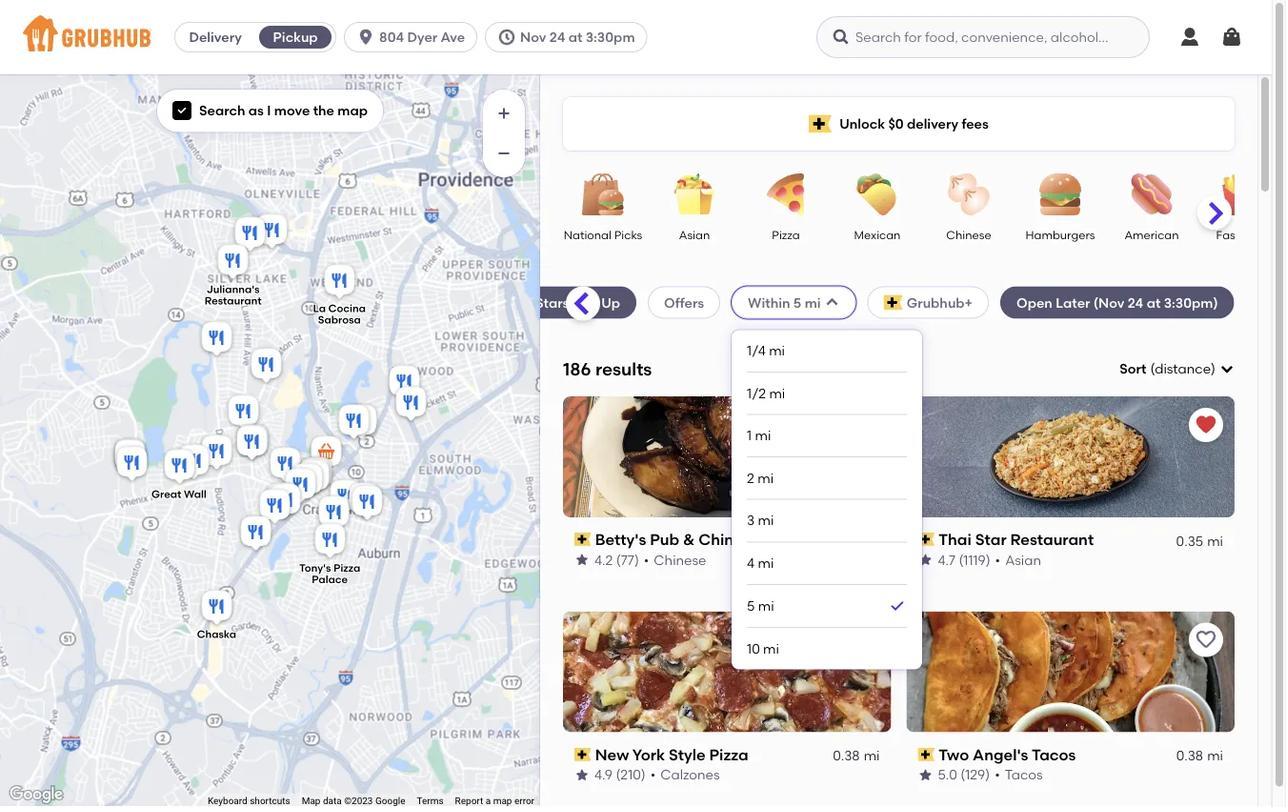 Task type: vqa. For each thing, say whether or not it's contained in the screenshot.
Betty's Pub & Chinese Restaurant logo
yes



Task type: describe. For each thing, give the bounding box(es) containing it.
• for pub
[[644, 552, 650, 568]]

list box containing 1/4 mi
[[747, 330, 908, 670]]

0.38 mi for new york style pizza
[[833, 748, 880, 764]]

4 for 4 stars and up
[[524, 294, 533, 311]]

map
[[302, 796, 321, 807]]

grubhub plus flag logo image for grubhub+
[[884, 295, 904, 310]]

up
[[602, 294, 621, 311]]

• for star
[[996, 552, 1001, 568]]

sakos pizza image
[[264, 480, 302, 522]]

10 mi
[[747, 641, 780, 657]]

tony's pizza palace image
[[311, 521, 349, 563]]

pickup button
[[256, 22, 336, 52]]

4.9 (210)
[[595, 767, 646, 783]]

0.20
[[833, 532, 860, 549]]

svg image inside field
[[1220, 361, 1235, 377]]

new york style pizza
[[596, 746, 749, 764]]

1/2 mi
[[747, 385, 786, 402]]

0.38 for two angel's tacos
[[1177, 748, 1204, 764]]

subscription pass image for thai star restaurant
[[918, 533, 935, 546]]

julianna's restaurant la cocina sabrosa
[[205, 283, 366, 327]]

terms link
[[417, 796, 444, 807]]

1 vertical spatial tacos
[[1005, 767, 1043, 783]]

new york style pizza logo image
[[563, 612, 892, 733]]

1/2
[[747, 385, 767, 402]]

at inside 'button'
[[569, 29, 583, 45]]

national picks
[[564, 228, 643, 242]]

star icon image for thai star restaurant
[[918, 552, 934, 568]]

• chinese
[[644, 552, 707, 568]]

the
[[313, 102, 335, 119]]

sort
[[1120, 361, 1147, 377]]

5-herb pizza image
[[198, 319, 236, 361]]

walt's roast beef - cranston image
[[288, 461, 327, 503]]

taco bell image
[[247, 346, 286, 388]]

1 horizontal spatial 24
[[1128, 294, 1144, 311]]

$0
[[889, 116, 904, 132]]

two angel's tacos image
[[233, 423, 271, 465]]

keyboard shortcuts
[[208, 796, 290, 807]]

as
[[249, 102, 264, 119]]

a
[[486, 796, 491, 807]]

2
[[747, 470, 755, 487]]

subscription pass image
[[918, 748, 935, 762]]

taqueria caliente image
[[335, 402, 373, 444]]

grubhub plus flag logo image for unlock $0 delivery fees
[[810, 115, 832, 133]]

nov 24 at 3:30pm button
[[485, 22, 655, 52]]

0 vertical spatial map
[[338, 102, 368, 119]]

24 inside nov 24 at 3:30pm 'button'
[[550, 29, 566, 45]]

american
[[1125, 228, 1180, 242]]

2 mi
[[747, 470, 774, 487]]

1 horizontal spatial at
[[1147, 294, 1161, 311]]

new york style pizza image
[[234, 422, 272, 464]]

subscription pass image for betty's pub & chinese restaurant
[[575, 533, 592, 546]]

baja's fresh grill image
[[298, 454, 336, 496]]

thai
[[939, 530, 972, 549]]

plus icon image
[[495, 104, 514, 123]]

stars
[[536, 294, 570, 311]]

804 dyer ave
[[380, 29, 465, 45]]

check icon image
[[889, 597, 908, 616]]

olneyville new york system image
[[237, 513, 275, 555]]

map data ©2023 google
[[302, 796, 406, 807]]

great wall
[[152, 488, 207, 501]]

google image
[[5, 783, 68, 807]]

10
[[747, 641, 760, 657]]

keyboard
[[208, 796, 248, 807]]

great wall image
[[161, 447, 199, 489]]

star icon image for two angel's tacos
[[918, 768, 934, 783]]

angel's
[[973, 746, 1029, 764]]

pizza image
[[753, 173, 820, 215]]

(77)
[[617, 552, 640, 568]]

honey dew donuts image
[[111, 436, 149, 478]]

0.20 mi
[[833, 532, 880, 549]]

open
[[1017, 294, 1053, 311]]

0 vertical spatial tacos
[[1032, 746, 1077, 764]]

1 vertical spatial chinese
[[699, 530, 760, 549]]

2 vertical spatial chinese
[[654, 552, 707, 568]]

• calzones
[[651, 767, 720, 783]]

within
[[748, 294, 791, 311]]

el chapin restaurant image
[[253, 211, 291, 253]]

report
[[455, 796, 484, 807]]

report a map error
[[455, 796, 535, 807]]

calzones
[[661, 767, 720, 783]]

chinese image
[[936, 173, 1003, 215]]

5 mi
[[747, 598, 775, 614]]

ave
[[441, 29, 465, 45]]

1 horizontal spatial pizza
[[710, 746, 749, 764]]

(1119)
[[959, 552, 991, 568]]

two
[[939, 746, 970, 764]]

save this restaurant image for betty's pub & chinese restaurant
[[852, 414, 875, 436]]

186 results
[[563, 359, 652, 379]]

4 seasons restaurant image
[[343, 402, 381, 444]]

keyboard shortcuts button
[[208, 795, 290, 807]]

main navigation navigation
[[0, 0, 1273, 74]]

la cocina sabrosa image
[[321, 262, 359, 304]]

4 for 4 mi
[[747, 555, 755, 572]]

cocina
[[329, 302, 366, 315]]

0.35 mi
[[1177, 532, 1224, 549]]

d'angelo image
[[256, 487, 294, 529]]

sort ( distance )
[[1120, 361, 1216, 377]]

0 vertical spatial chinese
[[947, 228, 992, 242]]

within 5 mi
[[748, 294, 821, 311]]

unlock $0 delivery fees
[[840, 116, 989, 132]]

terms
[[417, 796, 444, 807]]

saved restaurant button
[[1190, 408, 1224, 442]]

lunch box restaurant image
[[346, 480, 384, 522]]

star icon image for betty's pub & chinese restaurant
[[575, 552, 590, 568]]

saved restaurant image
[[1195, 414, 1218, 436]]

i
[[267, 102, 271, 119]]

fees
[[962, 116, 989, 132]]

two angel's tacos
[[939, 746, 1077, 764]]

american image
[[1119, 173, 1186, 215]]

4 stars and up
[[524, 294, 621, 311]]

(
[[1151, 361, 1156, 377]]

nov
[[521, 29, 547, 45]]

4.2
[[595, 552, 613, 568]]

search as i move the map
[[199, 102, 368, 119]]

picks
[[615, 228, 643, 242]]

chaska image
[[198, 588, 236, 630]]

2 horizontal spatial restaurant
[[1011, 530, 1095, 549]]

style
[[669, 746, 706, 764]]



Task type: locate. For each thing, give the bounding box(es) containing it.
• down star
[[996, 552, 1001, 568]]

sabrosa
[[318, 314, 361, 327]]

3:30pm
[[586, 29, 635, 45]]

grubhub plus flag logo image left grubhub+
[[884, 295, 904, 310]]

save this restaurant image
[[852, 414, 875, 436], [1195, 629, 1218, 652]]

star icon image left the 4.7
[[918, 552, 934, 568]]

at
[[569, 29, 583, 45], [1147, 294, 1161, 311]]

chinese down 3
[[699, 530, 760, 549]]

map right the a
[[493, 796, 512, 807]]

1 0.38 mi from the left
[[833, 748, 880, 764]]

(210)
[[616, 767, 646, 783]]

1 horizontal spatial restaurant
[[764, 530, 847, 549]]

asian
[[680, 228, 710, 242], [1006, 552, 1042, 568]]

two angel's tacos logo image
[[907, 612, 1235, 733]]

unlock
[[840, 116, 886, 132]]

804 dyer ave button
[[344, 22, 485, 52]]

grubhub plus flag logo image
[[810, 115, 832, 133], [884, 295, 904, 310]]

restaurant up "• asian"
[[1011, 530, 1095, 549]]

1 vertical spatial grubhub plus flag logo image
[[884, 295, 904, 310]]

thai star restaurant image
[[198, 432, 236, 474]]

betty's pub & chinese restaurant logo image
[[563, 396, 892, 517]]

pickup
[[273, 29, 318, 45]]

0.38 for new york style pizza
[[833, 748, 860, 764]]

0 horizontal spatial grubhub plus flag logo image
[[810, 115, 832, 133]]

1 vertical spatial pizza
[[334, 562, 361, 575]]

4 mi
[[747, 555, 774, 572]]

results
[[596, 359, 652, 379]]

minus icon image
[[495, 144, 514, 163]]

804
[[380, 29, 404, 45]]

palace
[[312, 573, 348, 586]]

1 horizontal spatial grubhub plus flag logo image
[[884, 295, 904, 310]]

• asian
[[996, 552, 1042, 568]]

1 horizontal spatial asian
[[1006, 552, 1042, 568]]

mexican
[[855, 228, 901, 242]]

2 0.38 mi from the left
[[1177, 748, 1224, 764]]

california taco shop image
[[282, 466, 320, 508]]

grubhub plus flag logo image left unlock at the top right of the page
[[810, 115, 832, 133]]

la mexicana mini mart & tortilleria image
[[231, 214, 269, 256]]

1 vertical spatial map
[[493, 796, 512, 807]]

dyer
[[408, 29, 438, 45]]

report a map error link
[[455, 796, 535, 807]]

4 down betty's pub & chinese restaurant
[[747, 555, 755, 572]]

none field containing sort
[[1120, 359, 1235, 379]]

• down angel's
[[995, 767, 1001, 783]]

24 right (nov
[[1128, 294, 1144, 311]]

•
[[644, 552, 650, 568], [996, 552, 1001, 568], [651, 767, 656, 783], [995, 767, 1001, 783]]

0 horizontal spatial 0.38
[[833, 748, 860, 764]]

shortcuts
[[250, 796, 290, 807]]

4 left stars
[[524, 294, 533, 311]]

0.38 mi
[[833, 748, 880, 764], [1177, 748, 1224, 764]]

map right the
[[338, 102, 368, 119]]

ming river image
[[386, 363, 424, 405]]

julianna's
[[207, 283, 260, 296]]

1
[[747, 428, 752, 444]]

5 mi option
[[747, 585, 908, 628]]

1 horizontal spatial save this restaurant image
[[1195, 629, 1218, 652]]

0 horizontal spatial 4
[[524, 294, 533, 311]]

• right (77) in the bottom of the page
[[644, 552, 650, 568]]

subscription pass image left new at the left bottom
[[575, 748, 592, 762]]

tony's
[[299, 562, 331, 575]]

pizza down pizza image
[[773, 228, 800, 242]]

chinafun image
[[266, 445, 305, 487]]

0.35
[[1177, 532, 1204, 549]]

None field
[[1120, 359, 1235, 379]]

chaska
[[197, 628, 236, 641]]

asian down thai star restaurant
[[1006, 552, 1042, 568]]

subscription pass image
[[575, 533, 592, 546], [918, 533, 935, 546], [575, 748, 592, 762]]

search
[[199, 102, 245, 119]]

0 horizontal spatial save this restaurant button
[[846, 408, 880, 442]]

0 horizontal spatial restaurant
[[205, 294, 262, 307]]

restaurant
[[205, 294, 262, 307], [764, 530, 847, 549], [1011, 530, 1095, 549]]

4.7
[[939, 552, 956, 568]]

map
[[338, 102, 368, 119], [493, 796, 512, 807]]

sonia's deli image
[[327, 477, 365, 519]]

chinese
[[947, 228, 992, 242], [699, 530, 760, 549], [654, 552, 707, 568]]

• tacos
[[995, 767, 1043, 783]]

0 vertical spatial asian
[[680, 228, 710, 242]]

2 horizontal spatial pizza
[[773, 228, 800, 242]]

svg image inside 804 dyer ave button
[[357, 28, 376, 47]]

186
[[563, 359, 592, 379]]

save this restaurant button for two angel's tacos
[[1190, 623, 1224, 657]]

0 vertical spatial 5
[[794, 294, 802, 311]]

delivery button
[[176, 22, 256, 52]]

(nov
[[1094, 294, 1125, 311]]

fast
[[1217, 228, 1240, 242]]

5.0
[[939, 767, 958, 783]]

delivery
[[908, 116, 959, 132]]

tacos down two angel's tacos
[[1005, 767, 1043, 783]]

• for york
[[651, 767, 656, 783]]

4.9
[[595, 767, 613, 783]]

asian down asian image
[[680, 228, 710, 242]]

nazs halal food image
[[296, 455, 334, 497]]

• down york
[[651, 767, 656, 783]]

restaurant inside julianna's restaurant la cocina sabrosa
[[205, 294, 262, 307]]

1 horizontal spatial 5
[[794, 294, 802, 311]]

hamburgers
[[1026, 228, 1096, 242]]

udder delights ice cream & frozen desserts image
[[175, 442, 213, 484]]

save this restaurant button for betty's pub & chinese restaurant
[[846, 408, 880, 442]]

julianna's restaurant image
[[214, 242, 252, 284]]

hamburgers image
[[1028, 173, 1094, 215]]

thai star restaurant
[[939, 530, 1095, 549]]

star icon image left 4.9
[[575, 768, 590, 783]]

asian image
[[662, 173, 728, 215]]

• for angel's
[[995, 767, 1001, 783]]

betty's pub & chinese restaurant image
[[224, 392, 263, 434]]

0 vertical spatial at
[[569, 29, 583, 45]]

1 horizontal spatial map
[[493, 796, 512, 807]]

wall
[[184, 488, 207, 501]]

0 vertical spatial 4
[[524, 294, 533, 311]]

star icon image
[[575, 552, 590, 568], [918, 552, 934, 568], [575, 768, 590, 783], [918, 768, 934, 783]]

1 horizontal spatial 0.38 mi
[[1177, 748, 1224, 764]]

0 vertical spatial grubhub plus flag logo image
[[810, 115, 832, 133]]

move
[[274, 102, 310, 119]]

24
[[550, 29, 566, 45], [1128, 294, 1144, 311]]

new
[[596, 746, 629, 764]]

pizza right style
[[710, 746, 749, 764]]

grubhub+
[[907, 294, 973, 311]]

5
[[794, 294, 802, 311], [747, 598, 755, 614]]

star icon image down subscription pass icon
[[918, 768, 934, 783]]

piezoni's image
[[295, 457, 333, 499]]

offers
[[664, 294, 705, 311]]

0 horizontal spatial 0.38 mi
[[833, 748, 880, 764]]

0 horizontal spatial 24
[[550, 29, 566, 45]]

betty's
[[596, 530, 647, 549]]

3
[[747, 513, 755, 529]]

mexican image
[[845, 173, 911, 215]]

1 vertical spatial 4
[[747, 555, 755, 572]]

subscription pass image left betty's
[[575, 533, 592, 546]]

svg image
[[825, 295, 840, 310]]

0 horizontal spatial 5
[[747, 598, 755, 614]]

2 vertical spatial pizza
[[710, 746, 749, 764]]

)
[[1212, 361, 1216, 377]]

tacos up • tacos
[[1032, 746, 1077, 764]]

3:30pm)
[[1165, 294, 1219, 311]]

map region
[[0, 0, 719, 807]]

betty's pub & chinese restaurant
[[596, 530, 847, 549]]

1 horizontal spatial 0.38
[[1177, 748, 1204, 764]]

jersey mikes (14007) image
[[113, 444, 151, 486]]

the thirsty beaver image
[[111, 437, 149, 479]]

0 horizontal spatial at
[[569, 29, 583, 45]]

0 horizontal spatial map
[[338, 102, 368, 119]]

0 horizontal spatial asian
[[680, 228, 710, 242]]

pizza inside tony's pizza palace
[[334, 562, 361, 575]]

2 0.38 from the left
[[1177, 748, 1204, 764]]

at left 3:30pm)
[[1147, 294, 1161, 311]]

5 inside option
[[747, 598, 755, 614]]

star
[[976, 530, 1007, 549]]

mi inside option
[[759, 598, 775, 614]]

subscription pass image for new york style pizza
[[575, 748, 592, 762]]

svg image inside nov 24 at 3:30pm 'button'
[[498, 28, 517, 47]]

7 eleven image
[[307, 433, 346, 475]]

fast food
[[1217, 228, 1271, 242]]

(129)
[[961, 767, 991, 783]]

delivery
[[189, 29, 242, 45]]

chinese down &
[[654, 552, 707, 568]]

google
[[376, 796, 406, 807]]

1 vertical spatial 24
[[1128, 294, 1144, 311]]

subscription pass image left 'thai'
[[918, 533, 935, 546]]

chinese down chinese image
[[947, 228, 992, 242]]

1 vertical spatial at
[[1147, 294, 1161, 311]]

0 vertical spatial save this restaurant button
[[846, 408, 880, 442]]

1 vertical spatial save this restaurant image
[[1195, 629, 1218, 652]]

0.38 mi for two angel's tacos
[[1177, 748, 1224, 764]]

0 vertical spatial 24
[[550, 29, 566, 45]]

1 horizontal spatial 4
[[747, 555, 755, 572]]

national
[[564, 228, 612, 242]]

1 0.38 from the left
[[833, 748, 860, 764]]

0 horizontal spatial pizza
[[334, 562, 361, 575]]

5 right within
[[794, 294, 802, 311]]

restaurant down 3 mi
[[764, 530, 847, 549]]

distance
[[1156, 361, 1212, 377]]

1 horizontal spatial save this restaurant button
[[1190, 623, 1224, 657]]

1 mi
[[747, 428, 772, 444]]

el rincon dominicano image
[[392, 384, 430, 426]]

1/4 mi
[[747, 343, 785, 359]]

restaurant down julianna's restaurant image
[[205, 294, 262, 307]]

tony's pizza palace
[[299, 562, 361, 586]]

alanis bistro image
[[315, 493, 353, 535]]

3 mi
[[747, 513, 774, 529]]

Search for food, convenience, alcohol... search field
[[817, 16, 1151, 58]]

thai star restaurant logo image
[[907, 396, 1235, 517]]

ginza asian bistro image
[[348, 483, 387, 525]]

list box
[[747, 330, 908, 670]]

york
[[633, 746, 665, 764]]

star icon image for new york style pizza
[[575, 768, 590, 783]]

1 vertical spatial asian
[[1006, 552, 1042, 568]]

open later (nov 24 at 3:30pm)
[[1017, 294, 1219, 311]]

4.2 (77)
[[595, 552, 640, 568]]

star icon image left 4.2
[[575, 552, 590, 568]]

pizza right tony's on the left bottom of the page
[[334, 562, 361, 575]]

24 right nov
[[550, 29, 566, 45]]

4.7 (1119)
[[939, 552, 991, 568]]

save this restaurant button
[[846, 408, 880, 442], [1190, 623, 1224, 657]]

national picks image
[[570, 173, 637, 215]]

save this restaurant image for two angel's tacos
[[1195, 629, 1218, 652]]

1 vertical spatial save this restaurant button
[[1190, 623, 1224, 657]]

0 vertical spatial save this restaurant image
[[852, 414, 875, 436]]

great
[[152, 488, 181, 501]]

1 vertical spatial 5
[[747, 598, 755, 614]]

5.0 (129)
[[939, 767, 991, 783]]

at left 3:30pm
[[569, 29, 583, 45]]

0 vertical spatial pizza
[[773, 228, 800, 242]]

kfc image
[[266, 481, 305, 523]]

5 up 10
[[747, 598, 755, 614]]

svg image
[[1179, 26, 1202, 49], [1221, 26, 1244, 49], [357, 28, 376, 47], [498, 28, 517, 47], [832, 28, 851, 47], [176, 105, 188, 116], [1220, 361, 1235, 377]]

0 horizontal spatial save this restaurant image
[[852, 414, 875, 436]]



